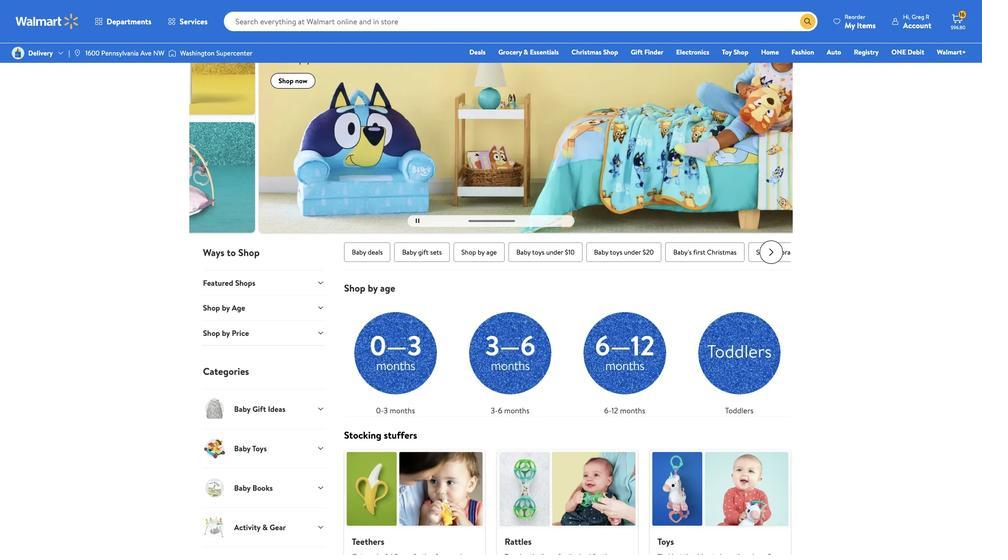 Task type: vqa. For each thing, say whether or not it's contained in the screenshot.
Categories
yes



Task type: locate. For each thing, give the bounding box(es) containing it.
1 horizontal spatial  image
[[168, 48, 176, 58]]

0 horizontal spatial christmas
[[572, 47, 602, 57]]

christmas right the "first"
[[707, 247, 737, 257]]

baby right the $10
[[594, 247, 609, 257]]

shops
[[235, 277, 256, 288]]

1 horizontal spatial gift
[[631, 47, 643, 57]]

baby
[[352, 247, 366, 257], [402, 247, 417, 257], [517, 247, 531, 257], [594, 247, 609, 257], [234, 404, 251, 414], [234, 443, 251, 454], [234, 482, 251, 493]]

list containing teethers
[[338, 450, 797, 555]]

months for 3-6 months
[[504, 405, 530, 416]]

one
[[892, 47, 907, 57]]

1 horizontal spatial shop by age
[[462, 247, 497, 257]]

1 vertical spatial christmas
[[707, 247, 737, 257]]

1 vertical spatial toys
[[658, 536, 674, 548]]

shop by age inside shop by age link
[[462, 247, 497, 257]]

 image
[[74, 49, 82, 57]]

toys list item
[[644, 450, 797, 555]]

toys,
[[205, 44, 221, 55]]

grocery & essentials link
[[494, 47, 564, 57]]

2 toys from the left
[[610, 247, 623, 257]]

0 horizontal spatial toys
[[532, 247, 545, 257]]

price
[[232, 327, 249, 338]]

baby for baby toys under $10
[[517, 247, 531, 257]]

baby inside baby books dropdown button
[[234, 482, 251, 493]]

shop inside shop now link
[[212, 76, 227, 86]]

christmas
[[572, 47, 602, 57], [707, 247, 737, 257]]

essentials
[[530, 47, 559, 57]]

gift left finder
[[631, 47, 643, 57]]

1600
[[85, 48, 100, 58]]

search icon image
[[804, 18, 812, 25]]

shop down featured
[[203, 302, 220, 313]]

by
[[478, 247, 485, 257], [773, 247, 780, 257], [368, 281, 378, 294], [222, 302, 230, 313], [222, 327, 230, 338]]

departments button
[[87, 10, 160, 33]]

teethers
[[352, 536, 385, 548]]

1 horizontal spatial under
[[624, 247, 641, 257]]

toy shop
[[722, 47, 749, 57]]

shop inside shop by age dropdown button
[[203, 302, 220, 313]]

baby books button
[[203, 468, 325, 507]]

1 list from the top
[[338, 294, 797, 416]]

0 horizontal spatial &
[[252, 44, 257, 55]]

0 horizontal spatial shop by age
[[344, 281, 396, 294]]

months right 12
[[620, 405, 646, 416]]

$20
[[643, 247, 654, 257]]

& inside dropdown button
[[263, 522, 268, 533]]

0 horizontal spatial months
[[390, 405, 415, 416]]

shop by brand
[[757, 247, 799, 257]]

1 horizontal spatial months
[[504, 405, 530, 416]]

under
[[547, 247, 564, 257], [624, 247, 641, 257]]

& inside just in! all things bluey toys, bedding & more starring your toddler's favorite pups.
[[252, 44, 257, 55]]

& for grocery & essentials
[[524, 47, 529, 57]]

account
[[904, 20, 932, 30]]

deals
[[470, 47, 486, 57]]

baby inside baby toys under $20 link
[[594, 247, 609, 257]]

in!
[[220, 15, 229, 26]]

toddlers
[[726, 405, 754, 416]]

shop by age down the baby deals link
[[344, 281, 396, 294]]

registry
[[854, 47, 879, 57]]

auto link
[[823, 47, 846, 57]]

0 horizontal spatial gift
[[253, 404, 266, 414]]

by left price
[[222, 327, 230, 338]]

1 under from the left
[[547, 247, 564, 257]]

0-3 months
[[376, 405, 415, 416]]

age down deals on the left of page
[[380, 281, 396, 294]]

list
[[338, 294, 797, 416], [338, 450, 797, 555]]

Walmart Site-Wide search field
[[224, 12, 818, 31]]

hi,
[[904, 12, 911, 21]]

christmas right essentials
[[572, 47, 602, 57]]

list for stocking stuffers
[[338, 450, 797, 555]]

shop inside shop by age link
[[462, 247, 476, 257]]

baby inside the baby deals link
[[352, 247, 366, 257]]

shop now
[[212, 76, 241, 86]]

shop down the baby deals link
[[344, 281, 366, 294]]

2 horizontal spatial &
[[524, 47, 529, 57]]

shop by age
[[203, 302, 245, 313]]

1 vertical spatial gift
[[253, 404, 266, 414]]

shop by age link
[[454, 242, 505, 262]]

& left gear
[[263, 522, 268, 533]]

toys left the $10
[[532, 247, 545, 257]]

carousel controls navigation
[[408, 215, 575, 227]]

baby left books
[[234, 482, 251, 493]]

2 list from the top
[[338, 450, 797, 555]]

registry link
[[850, 47, 884, 57]]

r
[[926, 12, 930, 21]]

your
[[307, 44, 322, 55]]

1 horizontal spatial &
[[263, 522, 268, 533]]

age
[[232, 302, 245, 313]]

baby inside baby gift ideas 'dropdown button'
[[234, 404, 251, 414]]

0 vertical spatial toys
[[252, 443, 267, 454]]

2 months from the left
[[504, 405, 530, 416]]

gift left ideas
[[253, 404, 266, 414]]

baby inside baby toys dropdown button
[[234, 443, 251, 454]]

under left '$20'
[[624, 247, 641, 257]]

baby right shop by age link
[[517, 247, 531, 257]]

featured shops button
[[203, 270, 325, 295]]

1 months from the left
[[390, 405, 415, 416]]

by left brand at the top
[[773, 247, 780, 257]]

3-6 months
[[491, 405, 530, 416]]

shop left "gift finder" link
[[604, 47, 619, 57]]

1 horizontal spatial toys
[[658, 536, 674, 548]]

1 horizontal spatial toys
[[610, 247, 623, 257]]

&
[[252, 44, 257, 55], [524, 47, 529, 57], [263, 522, 268, 533]]

shop right toy
[[734, 47, 749, 57]]

shop left now
[[212, 76, 227, 86]]

activity & gear button
[[203, 507, 325, 547]]

pups.
[[233, 55, 250, 65]]

1 vertical spatial shop by age
[[344, 281, 396, 294]]

list for shop by age
[[338, 294, 797, 416]]

baby left deals on the left of page
[[352, 247, 366, 257]]

shop inside "shop by price" dropdown button
[[203, 327, 220, 338]]

under left the $10
[[547, 247, 564, 257]]

baby deals link
[[344, 242, 391, 262]]

0 horizontal spatial  image
[[12, 47, 24, 59]]

toys
[[532, 247, 545, 257], [610, 247, 623, 257]]

baby inside baby gift sets link
[[402, 247, 417, 257]]

list containing 0-3 months
[[338, 294, 797, 416]]

services
[[180, 16, 208, 27]]

0-
[[376, 405, 384, 416]]

baby toys under $20
[[594, 247, 654, 257]]

 image left delivery on the top of page
[[12, 47, 24, 59]]

more
[[259, 44, 277, 55]]

3-
[[491, 405, 498, 416]]

baby left ideas
[[234, 404, 251, 414]]

1 horizontal spatial christmas
[[707, 247, 737, 257]]

by down deals on the left of page
[[368, 281, 378, 294]]

one debit link
[[888, 47, 929, 57]]

things
[[221, 24, 253, 41]]

months
[[390, 405, 415, 416], [504, 405, 530, 416], [620, 405, 646, 416]]

0 horizontal spatial toys
[[252, 443, 267, 454]]

rattles link
[[497, 450, 638, 555]]

baby's
[[674, 247, 692, 257]]

baby up baby books at the left
[[234, 443, 251, 454]]

shop left brand at the top
[[757, 247, 771, 257]]

toys
[[252, 443, 267, 454], [658, 536, 674, 548]]

Search search field
[[224, 12, 818, 31]]

baby toys
[[234, 443, 267, 454]]

baby left gift
[[402, 247, 417, 257]]

months right 6
[[504, 405, 530, 416]]

christmas shop
[[572, 47, 619, 57]]

shop by age
[[462, 247, 497, 257], [344, 281, 396, 294]]

toys inside list item
[[658, 536, 674, 548]]

2 horizontal spatial months
[[620, 405, 646, 416]]

0 horizontal spatial under
[[547, 247, 564, 257]]

& right grocery on the top right
[[524, 47, 529, 57]]

shop now link
[[205, 73, 249, 89]]

shop down shop by age on the bottom of page
[[203, 327, 220, 338]]

 image right nw
[[168, 48, 176, 58]]

toys left '$20'
[[610, 247, 623, 257]]

2 under from the left
[[624, 247, 641, 257]]

months inside 'link'
[[390, 405, 415, 416]]

 image
[[12, 47, 24, 59], [168, 48, 176, 58]]

1 toys from the left
[[532, 247, 545, 257]]

0 vertical spatial shop by age
[[462, 247, 497, 257]]

activity & gear
[[234, 522, 286, 533]]

electronics
[[677, 47, 710, 57]]

to
[[227, 246, 236, 259]]

home link
[[757, 47, 784, 57]]

baby for baby books
[[234, 482, 251, 493]]

shop inside the toy shop link
[[734, 47, 749, 57]]

shop by age down carousel controls navigation
[[462, 247, 497, 257]]

0 vertical spatial list
[[338, 294, 797, 416]]

shop right sets
[[462, 247, 476, 257]]

next slide for navpills list image
[[760, 240, 784, 264]]

ideas
[[268, 404, 286, 414]]

fashion link
[[788, 47, 819, 57]]

christmas shop link
[[567, 47, 623, 57]]

baby deals
[[352, 247, 383, 257]]

shop right to
[[238, 246, 260, 259]]

months right 3
[[390, 405, 415, 416]]

baby gift sets
[[402, 247, 442, 257]]

0 vertical spatial gift
[[631, 47, 643, 57]]

baby for baby toys
[[234, 443, 251, 454]]

 image for washington supercenter
[[168, 48, 176, 58]]

baby gift ideas
[[234, 404, 286, 414]]

1 vertical spatial list
[[338, 450, 797, 555]]

1 horizontal spatial age
[[487, 247, 497, 257]]

home
[[762, 47, 779, 57]]

pause image
[[416, 219, 419, 223]]

12
[[612, 405, 619, 416]]

baby inside baby toys under $10 link
[[517, 247, 531, 257]]

3 months from the left
[[620, 405, 646, 416]]

& left more
[[252, 44, 257, 55]]

ave
[[141, 48, 152, 58]]

1600 pennsylvania ave nw
[[85, 48, 165, 58]]

baby gift sets link
[[395, 242, 450, 262]]

6-
[[605, 405, 612, 416]]

1 vertical spatial age
[[380, 281, 396, 294]]

age down carousel controls navigation
[[487, 247, 497, 257]]



Task type: describe. For each thing, give the bounding box(es) containing it.
 image for delivery
[[12, 47, 24, 59]]

washington supercenter
[[180, 48, 253, 58]]

shop by price
[[203, 327, 249, 338]]

gear
[[270, 522, 286, 533]]

& for activity & gear
[[263, 522, 268, 533]]

teethers list item
[[338, 450, 491, 555]]

toys link
[[650, 450, 791, 555]]

6-12 months
[[605, 405, 646, 416]]

baby toys under $10 link
[[509, 242, 583, 262]]

ways to shop
[[203, 246, 260, 259]]

gift inside 'dropdown button'
[[253, 404, 266, 414]]

3-6 months link
[[459, 302, 562, 416]]

baby's first christmas
[[674, 247, 737, 257]]

toys for baby toys under $20
[[610, 247, 623, 257]]

washington
[[180, 48, 215, 58]]

baby toys button
[[203, 428, 325, 468]]

walmart+
[[938, 47, 967, 57]]

just
[[205, 15, 218, 26]]

books
[[253, 482, 273, 493]]

baby for baby deals
[[352, 247, 366, 257]]

sets
[[430, 247, 442, 257]]

first
[[694, 247, 706, 257]]

baby gift ideas button
[[203, 389, 325, 428]]

rattles list item
[[491, 450, 644, 555]]

toys for baby toys under $10
[[532, 247, 545, 257]]

baby for baby gift ideas
[[234, 404, 251, 414]]

stocking stuffers
[[344, 429, 417, 442]]

categories
[[203, 365, 249, 378]]

nw
[[153, 48, 165, 58]]

baby for baby gift sets
[[402, 247, 417, 257]]

featured shops
[[203, 277, 256, 288]]

hi, greg r account
[[904, 12, 932, 30]]

my
[[845, 20, 856, 30]]

brand
[[782, 247, 799, 257]]

favorite
[[205, 55, 231, 65]]

by down carousel controls navigation
[[478, 247, 485, 257]]

bedding
[[223, 44, 250, 55]]

fashion
[[792, 47, 815, 57]]

services button
[[160, 10, 216, 33]]

gift finder
[[631, 47, 664, 57]]

deals link
[[465, 47, 490, 57]]

now
[[229, 76, 241, 86]]

gift
[[418, 247, 429, 257]]

0 horizontal spatial age
[[380, 281, 396, 294]]

grocery & essentials
[[499, 47, 559, 57]]

auto
[[827, 47, 842, 57]]

featured
[[203, 277, 233, 288]]

finder
[[645, 47, 664, 57]]

baby toys under $10
[[517, 247, 575, 257]]

baby for baby toys under $20
[[594, 247, 609, 257]]

0 vertical spatial christmas
[[572, 47, 602, 57]]

electronics link
[[672, 47, 714, 57]]

under for $10
[[547, 247, 564, 257]]

one debit
[[892, 47, 925, 57]]

toys inside dropdown button
[[252, 443, 267, 454]]

shop by age button
[[203, 295, 325, 320]]

toy
[[722, 47, 732, 57]]

deals
[[368, 247, 383, 257]]

departments
[[107, 16, 151, 27]]

toy shop link
[[718, 47, 753, 57]]

walmart image
[[16, 14, 79, 29]]

grocery
[[499, 47, 522, 57]]

stuffers
[[384, 429, 417, 442]]

shop inside christmas shop link
[[604, 47, 619, 57]]

months for 6-12 months
[[620, 405, 646, 416]]

just in! all things bluey toys, bedding & more starring your toddler's favorite pups.
[[205, 15, 353, 65]]

shop by brand link
[[749, 242, 806, 262]]

activity
[[234, 522, 261, 533]]

6-12 months link
[[574, 302, 677, 416]]

shop inside shop by brand link
[[757, 247, 771, 257]]

bluey
[[256, 24, 284, 41]]

reorder my items
[[845, 12, 876, 30]]

16
[[960, 10, 966, 19]]

teethers link
[[344, 450, 485, 555]]

under for $20
[[624, 247, 641, 257]]

supercenter
[[216, 48, 253, 58]]

$96.80
[[952, 24, 966, 31]]

0 vertical spatial age
[[487, 247, 497, 257]]

baby books
[[234, 482, 273, 493]]

stocking
[[344, 429, 382, 442]]

reorder
[[845, 12, 866, 21]]

baby's first christmas link
[[666, 242, 745, 262]]

delivery
[[28, 48, 53, 58]]

by left age
[[222, 302, 230, 313]]

months for 0-3 months
[[390, 405, 415, 416]]

0-3 months link
[[344, 302, 447, 416]]

toddlers link
[[688, 302, 791, 416]]

items
[[857, 20, 876, 30]]

greg
[[912, 12, 925, 21]]

toddler's
[[324, 44, 353, 55]]



